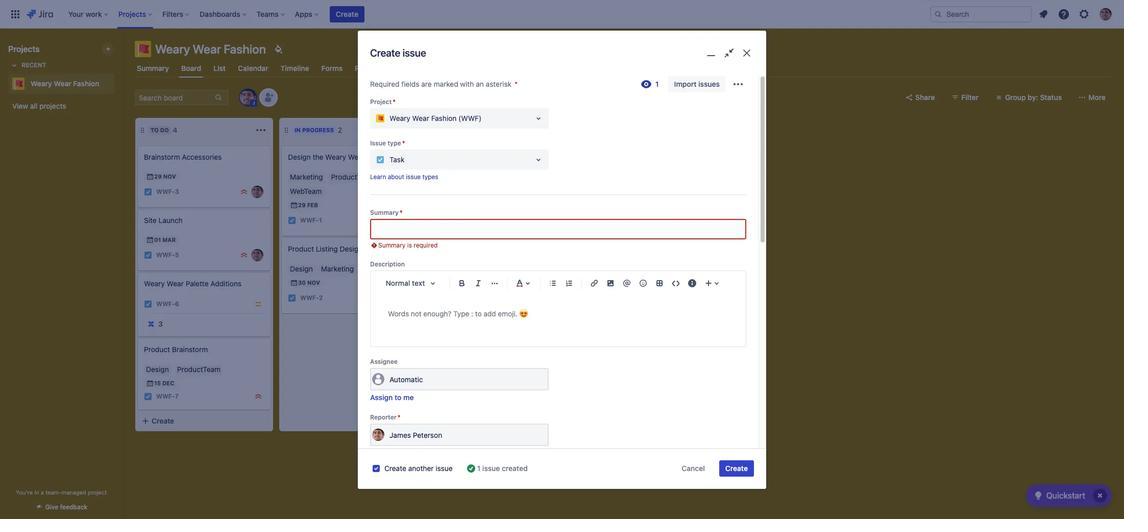 Task type: describe. For each thing, give the bounding box(es) containing it.
15 dec
[[154, 380, 174, 386]]

forms link
[[319, 59, 345, 78]]

with
[[460, 80, 474, 88]]

give feedback button
[[29, 499, 94, 516]]

more image
[[732, 78, 744, 90]]

highest image for brainstorm accessories
[[240, 188, 248, 196]]

1 issue created
[[477, 464, 528, 473]]

wwf- for 3
[[156, 188, 175, 196]]

1 vertical spatial weary wear fashion
[[31, 79, 99, 88]]

task image for product listing design silos
[[288, 294, 296, 302]]

are
[[421, 80, 432, 88]]

issue type *
[[370, 139, 405, 147]]

cancel button
[[676, 460, 711, 477]]

assign
[[370, 393, 393, 402]]

weary inside create issue 'dialog'
[[390, 114, 410, 122]]

pages link
[[353, 59, 378, 78]]

in
[[295, 127, 301, 133]]

4
[[173, 126, 177, 134]]

team-
[[45, 489, 62, 496]]

design the weary wear site
[[288, 153, 379, 161]]

(wwf)
[[459, 114, 482, 122]]

wwf- for 7
[[156, 393, 175, 400]]

issue left created at the bottom left of the page
[[482, 464, 500, 473]]

cancel
[[682, 464, 705, 473]]

0 vertical spatial weary wear fashion
[[155, 42, 266, 56]]

* right type
[[402, 139, 405, 147]]

types
[[422, 173, 438, 181]]

summary link
[[135, 59, 171, 78]]

issue right another
[[436, 464, 453, 473]]

product for product brainstorm
[[144, 345, 170, 354]]

0
[[459, 126, 464, 134]]

5
[[175, 251, 179, 259]]

board
[[181, 64, 201, 72]]

wwf-1 link
[[300, 216, 322, 225]]

product listing design silos
[[288, 245, 380, 253]]

in progress 2
[[295, 126, 342, 134]]

weary up 'board'
[[155, 42, 190, 56]]

tab list containing board
[[129, 59, 1118, 78]]

fields
[[401, 80, 419, 88]]

automatic image
[[372, 373, 384, 386]]

wear up list in the left of the page
[[193, 42, 221, 56]]

issue
[[370, 139, 386, 147]]

issue up fields
[[403, 47, 426, 59]]

italic ⌘i image
[[472, 277, 484, 290]]

site
[[367, 153, 379, 161]]

2 horizontal spatial create button
[[719, 460, 754, 477]]

assign to me button
[[370, 393, 414, 403]]

create another issue
[[384, 464, 453, 473]]

projects
[[39, 102, 66, 110]]

wwf-6 link
[[156, 300, 179, 309]]

0 horizontal spatial 2
[[319, 294, 323, 302]]

you're in a team-managed project
[[16, 489, 107, 496]]

open image for task
[[532, 154, 545, 166]]

29 november 2023 image
[[146, 173, 154, 181]]

give feedback
[[45, 503, 87, 511]]

1 vertical spatial task image
[[144, 251, 152, 259]]

mention image
[[621, 277, 633, 290]]

collapse recent projects image
[[8, 59, 20, 71]]

reporter
[[370, 414, 397, 421]]

1 horizontal spatial highest image
[[384, 216, 392, 225]]

wwf-7 link
[[156, 392, 179, 401]]

0 horizontal spatial design
[[288, 153, 311, 161]]

quickstart button
[[1026, 484, 1112, 507]]

check image
[[1032, 490, 1044, 502]]

1 vertical spatial highest image
[[254, 393, 262, 401]]

weary wear fashion link
[[8, 74, 110, 94]]

weary up wwf-6
[[144, 279, 165, 288]]

1 vertical spatial james peterson image
[[395, 214, 407, 227]]

automatic
[[390, 375, 423, 384]]

view all projects link
[[8, 97, 114, 115]]

recent
[[21, 61, 46, 69]]

0 vertical spatial 2
[[338, 126, 342, 134]]

add people image
[[262, 91, 275, 104]]

learn about issue types link
[[370, 173, 438, 181]]

29 feb
[[298, 202, 318, 208]]

a
[[41, 489, 44, 496]]

create button inside primary element
[[330, 6, 364, 22]]

emoji image
[[637, 277, 649, 290]]

30 nov
[[298, 279, 320, 286]]

normal text button
[[381, 272, 445, 295]]

managed
[[61, 489, 86, 496]]

is
[[407, 242, 412, 249]]

wear up 6
[[167, 279, 184, 288]]

learn
[[370, 173, 386, 181]]

dec
[[162, 380, 174, 386]]

29 for 29 nov
[[154, 173, 162, 180]]

7
[[175, 393, 179, 400]]

01
[[154, 236, 161, 243]]

create issue dialog
[[358, 31, 766, 519]]

30 november 2023 image
[[290, 279, 298, 287]]

highest image for site launch
[[240, 251, 248, 259]]

task image for wwf-6
[[144, 300, 152, 308]]

marked
[[434, 80, 458, 88]]

forms
[[321, 64, 343, 72]]

mar
[[162, 236, 176, 243]]

1 horizontal spatial design
[[340, 245, 363, 253]]

* for reporter *
[[398, 414, 401, 421]]

exit full screen image
[[722, 46, 736, 61]]

quickstart
[[1046, 491, 1085, 500]]

bullet list ⌘⇧8 image
[[547, 277, 559, 290]]

2 vertical spatial james peterson image
[[372, 429, 384, 441]]

feb
[[307, 202, 318, 208]]

* right asterisk
[[515, 80, 518, 88]]

wwf-7
[[156, 393, 179, 400]]

task image for design the weary wear site
[[288, 216, 296, 225]]

created
[[502, 464, 528, 473]]

wwf-5
[[156, 251, 179, 259]]

summary is required
[[378, 242, 438, 249]]

add image, video, or file image
[[604, 277, 617, 290]]

29 february 2024 image
[[290, 201, 298, 209]]

none text field inside create issue 'dialog'
[[371, 220, 745, 239]]

assignee
[[370, 358, 398, 366]]

wwf-1
[[300, 217, 322, 224]]



Task type: vqa. For each thing, say whether or not it's contained in the screenshot.
Status equals Closed ELEMENT
no



Task type: locate. For each thing, give the bounding box(es) containing it.
summary *
[[370, 209, 403, 217]]

weary right the
[[325, 153, 346, 161]]

0 vertical spatial create button
[[330, 6, 364, 22]]

3 task image from the top
[[144, 393, 152, 401]]

0 vertical spatial nov
[[163, 173, 176, 180]]

fashion
[[224, 42, 266, 56], [73, 79, 99, 88], [431, 114, 457, 122]]

type
[[388, 139, 401, 147]]

link image
[[588, 277, 600, 290]]

1 vertical spatial 29
[[298, 202, 306, 208]]

asterisk
[[486, 80, 512, 88]]

design
[[288, 153, 311, 161], [340, 245, 363, 253]]

* up summary is required
[[400, 209, 403, 217]]

wwf- down 15 dec
[[156, 393, 175, 400]]

listing
[[316, 245, 338, 253]]

bold ⌘b image
[[456, 277, 468, 290]]

required
[[370, 80, 400, 88]]

0 vertical spatial fashion
[[224, 42, 266, 56]]

1 highest image from the top
[[240, 188, 248, 196]]

summary for summary *
[[370, 209, 399, 217]]

weary wear fashion up view all projects link
[[31, 79, 99, 88]]

1 inside create issue 'dialog'
[[477, 464, 481, 473]]

additions
[[211, 279, 242, 288]]

wear
[[193, 42, 221, 56], [54, 79, 71, 88], [412, 114, 429, 122], [348, 153, 365, 161], [167, 279, 184, 288]]

view all projects
[[12, 102, 66, 110]]

create banner
[[0, 0, 1124, 29]]

wwf- for 5
[[156, 251, 175, 259]]

01 march 2024 image
[[146, 236, 154, 244], [146, 236, 154, 244]]

jira image
[[27, 8, 53, 20], [27, 8, 53, 20]]

summary for summary is required
[[378, 242, 405, 249]]

done 0
[[439, 126, 464, 134]]

normal
[[386, 279, 410, 288]]

james peterson image
[[251, 186, 263, 198], [251, 249, 263, 261], [372, 429, 384, 441]]

0 horizontal spatial create button
[[135, 412, 273, 430]]

None text field
[[371, 220, 745, 239]]

* right project on the top
[[393, 98, 396, 106]]

nov for 30 nov
[[307, 279, 320, 286]]

0 horizontal spatial product
[[144, 345, 170, 354]]

wwf- down "01 mar"
[[156, 251, 175, 259]]

issues
[[698, 80, 720, 88]]

1 horizontal spatial fashion
[[224, 42, 266, 56]]

tab list
[[129, 59, 1118, 78]]

create inside primary element
[[336, 9, 358, 18]]

weary wear palette additions
[[144, 279, 242, 288]]

29 for 29 feb
[[298, 202, 306, 208]]

0 horizontal spatial 29
[[154, 173, 162, 180]]

1 vertical spatial 1
[[477, 464, 481, 473]]

me
[[403, 393, 414, 402]]

fashion up view all projects link
[[73, 79, 99, 88]]

29 nov
[[154, 173, 176, 180]]

import issues link
[[668, 76, 726, 92]]

palette
[[186, 279, 209, 288]]

0 vertical spatial task image
[[288, 216, 296, 225]]

summary for summary
[[137, 64, 169, 72]]

1 horizontal spatial 1
[[477, 464, 481, 473]]

1 vertical spatial create button
[[135, 412, 273, 430]]

1 vertical spatial product
[[144, 345, 170, 354]]

2 vertical spatial task image
[[144, 393, 152, 401]]

timeline link
[[279, 59, 311, 78]]

view
[[12, 102, 28, 110]]

wwf- down 29 nov
[[156, 188, 175, 196]]

open image for weary wear fashion (wwf)
[[532, 112, 545, 124]]

Search field
[[930, 6, 1032, 22]]

30 november 2023 image
[[290, 279, 298, 287]]

2 vertical spatial fashion
[[431, 114, 457, 122]]

give
[[45, 503, 58, 511]]

29 left feb
[[298, 202, 306, 208]]

create button
[[330, 6, 364, 22], [135, 412, 273, 430], [719, 460, 754, 477]]

0 vertical spatial james peterson image
[[251, 186, 263, 198]]

0 horizontal spatial weary wear fashion
[[31, 79, 99, 88]]

summary up search board text box
[[137, 64, 169, 72]]

task image
[[288, 216, 296, 225], [144, 251, 152, 259], [288, 294, 296, 302]]

15 december 2023 image
[[146, 379, 154, 387]]

wwf- for 6
[[156, 300, 175, 308]]

james peterson image left the add people icon
[[240, 89, 256, 106]]

numbered list ⌘⇧7 image
[[563, 277, 575, 290]]

2 vertical spatial create button
[[719, 460, 754, 477]]

discard & close image
[[739, 46, 754, 61]]

weary wear fashion up list in the left of the page
[[155, 42, 266, 56]]

james peterson image up summary is required
[[395, 214, 407, 227]]

0 horizontal spatial 1
[[319, 217, 322, 224]]

dismiss quickstart image
[[1092, 488, 1108, 504]]

0 vertical spatial 1
[[319, 217, 322, 224]]

product for product listing design silos
[[288, 245, 314, 253]]

brainstorm up dec
[[172, 345, 208, 354]]

james peterson image down normal
[[395, 292, 407, 304]]

1 open image from the top
[[532, 112, 545, 124]]

wwf- down weary wear palette additions
[[156, 300, 175, 308]]

0 vertical spatial highest image
[[240, 188, 248, 196]]

0 vertical spatial brainstorm
[[144, 153, 180, 161]]

an
[[476, 80, 484, 88]]

wwf- for 1
[[300, 217, 319, 224]]

1 vertical spatial 2
[[319, 294, 323, 302]]

calendar
[[238, 64, 268, 72]]

wwf-3
[[156, 188, 179, 196]]

primary element
[[6, 0, 930, 28]]

0 vertical spatial open image
[[532, 112, 545, 124]]

task image for wwf-3
[[144, 188, 152, 196]]

1 horizontal spatial weary wear fashion
[[155, 42, 266, 56]]

timeline
[[281, 64, 309, 72]]

29
[[154, 173, 162, 180], [298, 202, 306, 208]]

more formatting image
[[489, 277, 501, 290]]

wwf- down the 30 nov
[[300, 294, 319, 302]]

weary down recent
[[31, 79, 52, 88]]

to
[[151, 127, 159, 133]]

wwf-5 link
[[156, 251, 179, 260]]

* for project *
[[393, 98, 396, 106]]

task image down 29 february 2024 icon
[[288, 216, 296, 225]]

1 task image from the top
[[144, 188, 152, 196]]

30
[[298, 279, 306, 286]]

0 vertical spatial james peterson image
[[240, 89, 256, 106]]

code snippet image
[[670, 277, 682, 290]]

you're
[[16, 489, 33, 496]]

01 mar
[[154, 236, 176, 243]]

summary left is
[[378, 242, 405, 249]]

to do 4
[[151, 126, 177, 134]]

design left the 'silos'
[[340, 245, 363, 253]]

site
[[144, 216, 157, 225]]

1 vertical spatial task image
[[144, 300, 152, 308]]

brainstorm up 29 nov
[[144, 153, 180, 161]]

silos
[[365, 245, 380, 253]]

task image down 30 november 2023 image
[[288, 294, 296, 302]]

nov
[[163, 173, 176, 180], [307, 279, 320, 286]]

james peterson image for accessories
[[251, 186, 263, 198]]

1 horizontal spatial 2
[[338, 126, 342, 134]]

error image
[[370, 242, 378, 250]]

wwf-2
[[300, 294, 323, 302]]

issue left types
[[406, 173, 421, 181]]

2 horizontal spatial fashion
[[431, 114, 457, 122]]

1 horizontal spatial product
[[288, 245, 314, 253]]

medium image
[[254, 300, 262, 308]]

james peterson image for launch
[[251, 249, 263, 261]]

*
[[515, 80, 518, 88], [393, 98, 396, 106], [402, 139, 405, 147], [400, 209, 403, 217], [398, 414, 401, 421]]

2 task image from the top
[[144, 300, 152, 308]]

task image left wwf-5 link
[[144, 251, 152, 259]]

0 horizontal spatial nov
[[163, 173, 176, 180]]

15 december 2023 image
[[146, 379, 154, 387]]

1
[[319, 217, 322, 224], [477, 464, 481, 473]]

search image
[[934, 10, 942, 18]]

wwf-2 link
[[300, 294, 323, 303]]

2 down the 30 nov
[[319, 294, 323, 302]]

done
[[439, 127, 455, 133]]

text
[[412, 279, 425, 288]]

1 vertical spatial james peterson image
[[251, 249, 263, 261]]

highest image
[[384, 216, 392, 225], [254, 393, 262, 401]]

29 up wwf-3
[[154, 173, 162, 180]]

task image down 15 december 2023 image
[[144, 393, 152, 401]]

calendar link
[[236, 59, 270, 78]]

fashion up done on the top of page
[[431, 114, 457, 122]]

product
[[288, 245, 314, 253], [144, 345, 170, 354]]

0 vertical spatial summary
[[137, 64, 169, 72]]

1 horizontal spatial nov
[[307, 279, 320, 286]]

1 left created at the bottom left of the page
[[477, 464, 481, 473]]

product left listing
[[288, 245, 314, 253]]

fashion up calendar
[[224, 42, 266, 56]]

1 vertical spatial nov
[[307, 279, 320, 286]]

info panel image
[[686, 277, 698, 290]]

reporter *
[[370, 414, 401, 421]]

wwf-3 link
[[156, 188, 179, 196]]

0 vertical spatial highest image
[[384, 216, 392, 225]]

james peterson image
[[240, 89, 256, 106], [395, 214, 407, 227], [395, 292, 407, 304]]

task image down 29 november 2023 image
[[144, 188, 152, 196]]

nov for 29 nov
[[163, 173, 176, 180]]

0 horizontal spatial highest image
[[254, 393, 262, 401]]

wear down are at the top of page
[[412, 114, 429, 122]]

task image for wwf-7
[[144, 393, 152, 401]]

summary
[[137, 64, 169, 72], [370, 209, 399, 217], [378, 242, 405, 249]]

project *
[[370, 98, 396, 106]]

wwf- for 2
[[300, 294, 319, 302]]

the
[[313, 153, 323, 161]]

1 vertical spatial highest image
[[240, 251, 248, 259]]

Search board text field
[[136, 90, 213, 105]]

do
[[160, 127, 169, 133]]

1 horizontal spatial create button
[[330, 6, 364, 22]]

peterson
[[413, 431, 442, 439]]

in
[[34, 489, 39, 496]]

2 vertical spatial james peterson image
[[395, 292, 407, 304]]

1 up listing
[[319, 217, 322, 224]]

product up 15
[[144, 345, 170, 354]]

29 february 2024 image
[[290, 201, 298, 209]]

wwf-6
[[156, 300, 179, 308]]

1 vertical spatial open image
[[532, 154, 545, 166]]

* for summary *
[[400, 209, 403, 217]]

wwf- down 29 feb
[[300, 217, 319, 224]]

brainstorm accessories
[[144, 153, 222, 161]]

import
[[674, 80, 697, 88]]

accessories
[[182, 153, 222, 161]]

feedback
[[60, 503, 87, 511]]

Description - Main content area, start typing to enter text. text field
[[388, 308, 728, 320]]

1 vertical spatial design
[[340, 245, 363, 253]]

projects
[[8, 44, 40, 54]]

0 vertical spatial product
[[288, 245, 314, 253]]

highest image
[[240, 188, 248, 196], [240, 251, 248, 259]]

task
[[390, 155, 405, 164]]

0 vertical spatial 29
[[154, 173, 162, 180]]

nov up wwf-3
[[163, 173, 176, 180]]

minimize image
[[704, 46, 719, 61]]

wwf-
[[156, 188, 175, 196], [300, 217, 319, 224], [156, 251, 175, 259], [300, 294, 319, 302], [156, 300, 175, 308], [156, 393, 175, 400]]

1 horizontal spatial 29
[[298, 202, 306, 208]]

2 right progress at left top
[[338, 126, 342, 134]]

design left the
[[288, 153, 311, 161]]

29 november 2023 image
[[146, 173, 154, 181]]

1 issue created link
[[477, 464, 528, 474]]

launch
[[159, 216, 183, 225]]

1 vertical spatial brainstorm
[[172, 345, 208, 354]]

wear up view all projects link
[[54, 79, 71, 88]]

nov right 30
[[307, 279, 320, 286]]

create issue
[[370, 47, 426, 59]]

2 vertical spatial task image
[[288, 294, 296, 302]]

product brainstorm
[[144, 345, 208, 354]]

0 vertical spatial task image
[[144, 188, 152, 196]]

* right the 'reporter'
[[398, 414, 401, 421]]

task image left wwf-6 link
[[144, 300, 152, 308]]

1 vertical spatial fashion
[[73, 79, 99, 88]]

0 vertical spatial design
[[288, 153, 311, 161]]

wear inside create issue 'dialog'
[[412, 114, 429, 122]]

wear left site
[[348, 153, 365, 161]]

1 vertical spatial summary
[[370, 209, 399, 217]]

learn about issue types
[[370, 173, 438, 181]]

issue
[[403, 47, 426, 59], [406, 173, 421, 181], [436, 464, 453, 473], [482, 464, 500, 473]]

open image
[[532, 112, 545, 124], [532, 154, 545, 166]]

2 highest image from the top
[[240, 251, 248, 259]]

weary
[[155, 42, 190, 56], [31, 79, 52, 88], [390, 114, 410, 122], [325, 153, 346, 161], [144, 279, 165, 288]]

task image
[[144, 188, 152, 196], [144, 300, 152, 308], [144, 393, 152, 401]]

weary down project *
[[390, 114, 410, 122]]

pages
[[355, 64, 376, 72]]

0 horizontal spatial fashion
[[73, 79, 99, 88]]

3
[[175, 188, 179, 196]]

2 vertical spatial summary
[[378, 242, 405, 249]]

summary up error image
[[370, 209, 399, 217]]

2 open image from the top
[[532, 154, 545, 166]]

progress
[[302, 127, 334, 133]]

fashion inside create issue 'dialog'
[[431, 114, 457, 122]]

project
[[88, 489, 107, 496]]

table image
[[653, 277, 666, 290]]



